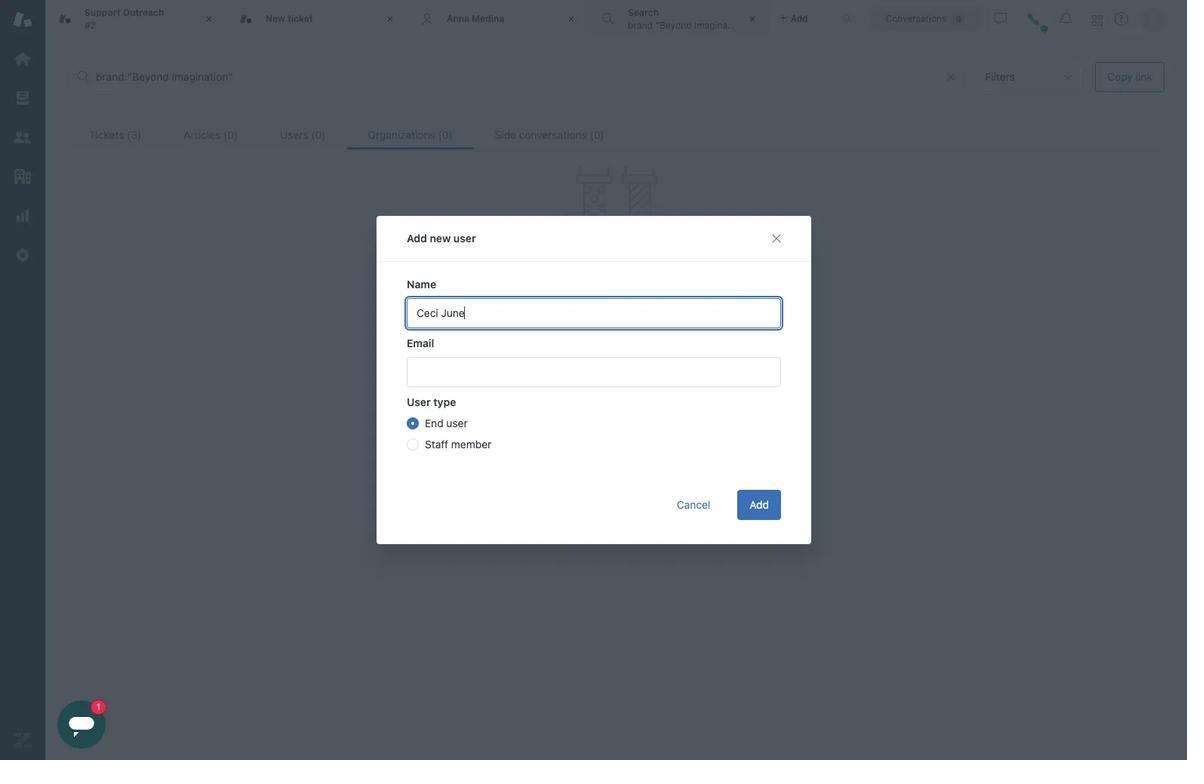 Task type: describe. For each thing, give the bounding box(es) containing it.
cancel button
[[664, 490, 722, 520]]

add new user dialog
[[376, 216, 811, 544]]

or
[[619, 310, 629, 323]]

new ticket
[[266, 13, 313, 24]]

0 vertical spatial user
[[453, 232, 476, 245]]

tickets (3)
[[89, 128, 141, 141]]

medina
[[472, 13, 504, 24]]

end
[[425, 417, 443, 429]]

tickets (3) tab
[[68, 120, 163, 149]]

get started image
[[13, 49, 32, 69]]

articles (0)
[[184, 128, 238, 141]]

tab containing search
[[589, 0, 770, 38]]

cancel
[[676, 498, 710, 511]]

a
[[657, 310, 663, 323]]

admin image
[[13, 245, 32, 265]]

Name field
[[406, 298, 781, 328]]

add new user
[[406, 232, 476, 245]]

(0) for users (0)
[[311, 128, 326, 141]]

outreach
[[123, 7, 164, 18]]

organizations
[[368, 128, 435, 141]]

zendesk support image
[[13, 10, 32, 29]]

conversations
[[519, 128, 587, 141]]

add for add
[[749, 498, 769, 511]]

articles
[[184, 128, 221, 141]]

adjust
[[526, 310, 556, 323]]

staff
[[425, 438, 448, 451]]

copy link
[[1108, 70, 1152, 83]]

clear search image
[[945, 71, 957, 83]]

link
[[1136, 70, 1152, 83]]

anna medina
[[447, 13, 504, 24]]

organizations (0) tab
[[347, 120, 474, 149]]

users (0)
[[280, 128, 326, 141]]

close modal image
[[770, 232, 782, 245]]

search brand:"beyond imagination"
[[628, 7, 748, 31]]

(3)
[[127, 128, 141, 141]]

organizations image
[[13, 167, 32, 186]]

1 vertical spatial user
[[446, 417, 467, 429]]

side conversations (0)
[[495, 128, 604, 141]]

new inside dialog
[[429, 232, 450, 245]]

copy
[[1108, 70, 1133, 83]]

add button
[[737, 490, 781, 520]]

add for add new user
[[406, 232, 427, 245]]

organizations (0)
[[368, 128, 453, 141]]

new
[[266, 13, 285, 24]]

ticket
[[288, 13, 313, 24]]

user
[[406, 395, 430, 408]]

end user
[[425, 417, 467, 429]]

support
[[85, 7, 120, 18]]

name
[[406, 278, 436, 291]]

new ticket tab
[[226, 0, 408, 38]]

articles (0) tab
[[163, 120, 259, 149]]

side conversations (0) tab
[[474, 120, 625, 149]]

found
[[637, 289, 672, 305]]



Task type: locate. For each thing, give the bounding box(es) containing it.
zendesk image
[[13, 731, 32, 750]]

close image
[[564, 11, 579, 26]]

add inside add button
[[749, 498, 769, 511]]

anna
[[447, 13, 470, 24]]

conversations button
[[869, 6, 981, 31]]

one
[[689, 310, 707, 323]]

staff member
[[425, 438, 491, 451]]

your
[[559, 310, 581, 323]]

0 vertical spatial add
[[406, 232, 427, 245]]

zendesk products image
[[1092, 15, 1103, 25]]

brand:"beyond
[[628, 19, 692, 31]]

1 horizontal spatial close image
[[383, 11, 398, 26]]

add
[[406, 232, 427, 245], [749, 498, 769, 511]]

conversations
[[886, 12, 947, 24]]

3 (0) from the left
[[438, 128, 453, 141]]

email
[[406, 337, 434, 349]]

#2
[[85, 19, 96, 31]]

search
[[628, 7, 659, 18]]

(0) right users
[[311, 128, 326, 141]]

(0) right conversations
[[590, 128, 604, 141]]

tab list
[[68, 120, 1165, 150]]

1 (0) from the left
[[223, 128, 238, 141]]

new right a
[[666, 310, 686, 323]]

support outreach #2
[[85, 7, 164, 31]]

Email field
[[406, 357, 781, 387]]

new inside no matches found adjust your search or start a new one
[[666, 310, 686, 323]]

users (0) tab
[[259, 120, 347, 149]]

views image
[[13, 88, 32, 108]]

close image for outreach
[[202, 11, 217, 26]]

(0) for articles (0)
[[223, 128, 238, 141]]

(0) right articles
[[223, 128, 238, 141]]

0 horizontal spatial close image
[[202, 11, 217, 26]]

users
[[280, 128, 308, 141]]

0 vertical spatial new
[[429, 232, 450, 245]]

search
[[583, 310, 616, 323]]

(0)
[[223, 128, 238, 141], [311, 128, 326, 141], [438, 128, 453, 141], [590, 128, 604, 141]]

1 horizontal spatial tab
[[589, 0, 770, 38]]

0 horizontal spatial new
[[429, 232, 450, 245]]

no matches found adjust your search or start a new one
[[526, 289, 707, 323]]

get help image
[[1115, 12, 1128, 26]]

4 (0) from the left
[[590, 128, 604, 141]]

1 horizontal spatial new
[[666, 310, 686, 323]]

user type
[[406, 395, 456, 408]]

new up the name
[[429, 232, 450, 245]]

0 horizontal spatial add
[[406, 232, 427, 245]]

new
[[429, 232, 450, 245], [666, 310, 686, 323]]

tab containing support outreach
[[45, 0, 226, 38]]

close image
[[202, 11, 217, 26], [383, 11, 398, 26], [745, 11, 760, 26]]

main element
[[0, 0, 45, 760]]

1 vertical spatial add
[[749, 498, 769, 511]]

type
[[433, 395, 456, 408]]

2 tab from the left
[[589, 0, 770, 38]]

3 close image from the left
[[745, 11, 760, 26]]

(0) for organizations (0)
[[438, 128, 453, 141]]

tickets
[[89, 128, 124, 141]]

member
[[451, 438, 491, 451]]

anna medina tab
[[408, 0, 589, 38]]

copy link button
[[1095, 62, 1165, 92]]

1 close image from the left
[[202, 11, 217, 26]]

start
[[632, 310, 654, 323]]

tabs tab list
[[45, 0, 826, 38]]

2 (0) from the left
[[311, 128, 326, 141]]

side
[[495, 128, 516, 141]]

2 horizontal spatial close image
[[745, 11, 760, 26]]

1 vertical spatial new
[[666, 310, 686, 323]]

tab list containing tickets (3)
[[68, 120, 1165, 150]]

(0) inside side conversations (0) tab
[[590, 128, 604, 141]]

reporting image
[[13, 206, 32, 226]]

tab
[[45, 0, 226, 38], [589, 0, 770, 38]]

(0) inside the articles (0) tab
[[223, 128, 238, 141]]

(0) inside organizations (0) tab
[[438, 128, 453, 141]]

1 horizontal spatial add
[[749, 498, 769, 511]]

close image for brand:"beyond
[[745, 11, 760, 26]]

(0) inside users (0) tab
[[311, 128, 326, 141]]

add right "cancel" at the bottom
[[749, 498, 769, 511]]

1 tab from the left
[[45, 0, 226, 38]]

user
[[453, 232, 476, 245], [446, 417, 467, 429]]

no
[[561, 289, 578, 305]]

customers image
[[13, 128, 32, 147]]

matches
[[581, 289, 633, 305]]

(0) right organizations
[[438, 128, 453, 141]]

close image inside 'new ticket' 'tab'
[[383, 11, 398, 26]]

imagination"
[[694, 19, 748, 31]]

add up the name
[[406, 232, 427, 245]]

0 horizontal spatial tab
[[45, 0, 226, 38]]

2 close image from the left
[[383, 11, 398, 26]]

Search: text field
[[96, 70, 957, 84]]



Task type: vqa. For each thing, say whether or not it's contained in the screenshot.
the End user
yes



